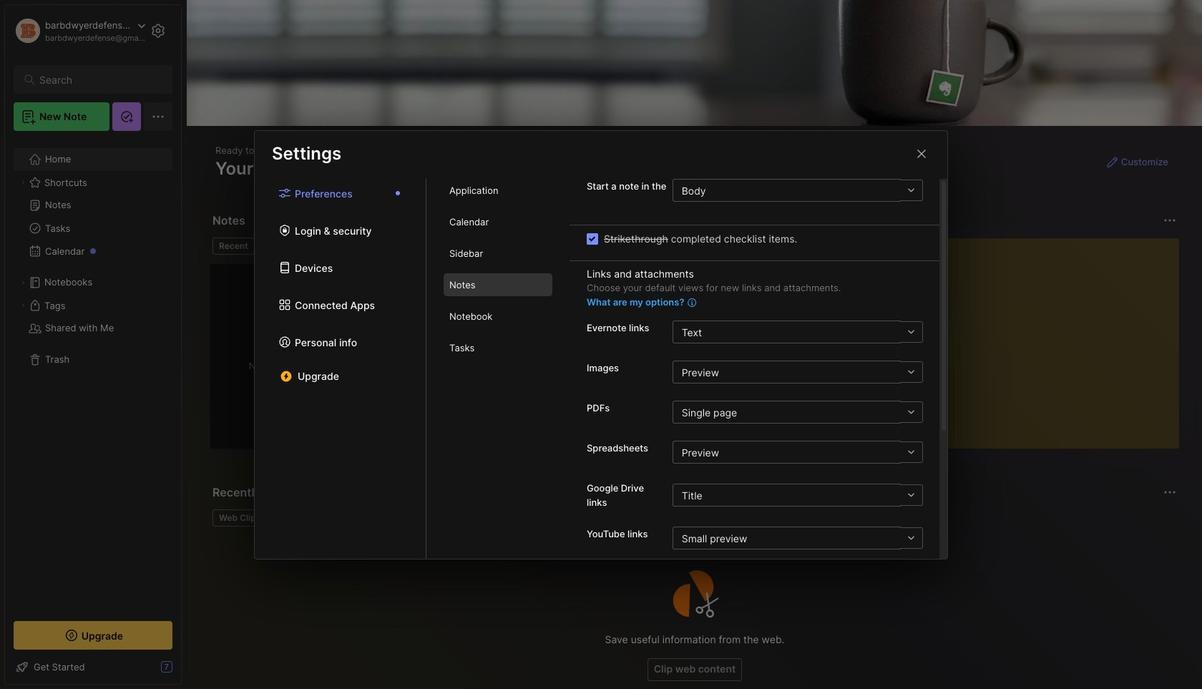 Task type: describe. For each thing, give the bounding box(es) containing it.
Choose default view option for Google Drive links field
[[673, 484, 924, 507]]

Start a new note in the body or title. field
[[673, 179, 924, 202]]

Choose default view option for Evernote links field
[[673, 321, 924, 344]]

Choose default view option for PDFs field
[[673, 401, 924, 424]]

close image
[[914, 145, 931, 162]]

Choose default view option for YouTube links field
[[673, 527, 924, 550]]

tree inside 'main' element
[[5, 140, 181, 609]]

settings image
[[150, 22, 167, 39]]

Choose default view option for Spreadsheets field
[[673, 441, 924, 464]]



Task type: locate. For each thing, give the bounding box(es) containing it.
expand notebooks image
[[19, 279, 27, 287]]

Choose default view option for Images field
[[673, 361, 924, 384]]

main element
[[0, 0, 186, 690]]

tab
[[444, 179, 553, 202], [444, 210, 553, 233], [213, 238, 255, 255], [260, 238, 318, 255], [444, 242, 553, 265], [444, 273, 553, 296], [444, 305, 553, 328], [444, 337, 553, 359], [213, 510, 267, 527]]

tree
[[5, 140, 181, 609]]

tab list
[[255, 179, 427, 559], [427, 179, 570, 559], [213, 238, 846, 255]]

Search text field
[[39, 73, 160, 87]]

Select30 checkbox
[[587, 233, 599, 245]]

none search field inside 'main' element
[[39, 71, 160, 88]]

None search field
[[39, 71, 160, 88]]

Start writing… text field
[[881, 238, 1179, 437]]

expand tags image
[[19, 301, 27, 310]]



Task type: vqa. For each thing, say whether or not it's contained in the screenshot.
select30 checkbox
yes



